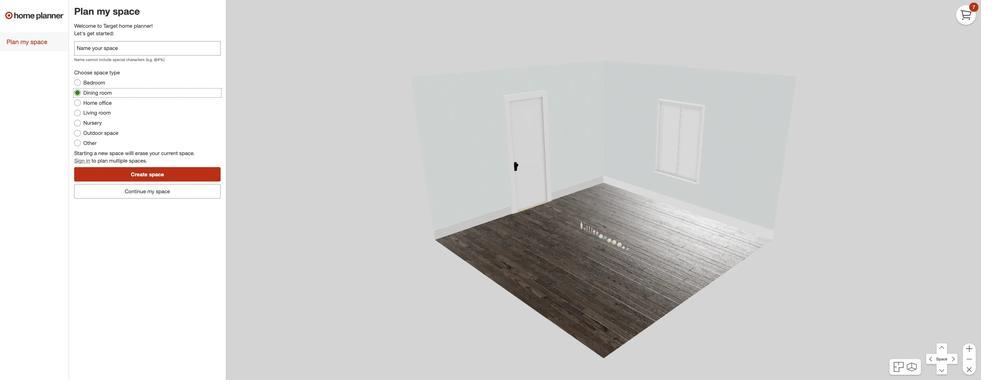 Task type: describe. For each thing, give the bounding box(es) containing it.
willl
[[125, 150, 134, 157]]

get
[[87, 30, 94, 37]]

space up home
[[113, 5, 140, 17]]

home
[[83, 100, 97, 106]]

starting
[[74, 150, 93, 157]]

pan camera left 30° image
[[927, 354, 937, 365]]

include
[[99, 57, 112, 62]]

space up bedroom
[[94, 69, 108, 76]]

Other radio
[[74, 140, 81, 147]]

room for living room
[[99, 110, 111, 116]]

new
[[98, 150, 108, 157]]

to inside starting a new space willl erase your current space. sign in to plan multiple spaces.
[[92, 157, 96, 164]]

plan my space inside plan my space 'button'
[[7, 38, 47, 45]]

7
[[973, 4, 976, 10]]

starting a new space willl erase your current space. sign in to plan multiple spaces.
[[74, 150, 195, 164]]

Bedroom radio
[[74, 80, 81, 86]]

my inside 'button'
[[20, 38, 29, 45]]

continue my space button
[[74, 184, 221, 199]]

living room
[[83, 110, 111, 116]]

outdoor space
[[83, 130, 118, 136]]

continue
[[125, 188, 146, 195]]

plan my space button
[[0, 32, 69, 51]]

create
[[131, 171, 148, 178]]

dining
[[83, 89, 98, 96]]

0 vertical spatial my
[[97, 5, 110, 17]]

dining room
[[83, 89, 112, 96]]

spaces.
[[129, 157, 147, 164]]

tilt camera down 30° image
[[937, 365, 947, 375]]

in
[[86, 157, 90, 164]]

type
[[110, 69, 120, 76]]

top view button icon image
[[894, 363, 904, 372]]

space inside starting a new space willl erase your current space. sign in to plan multiple spaces.
[[109, 150, 124, 157]]

Home office radio
[[74, 100, 81, 106]]

space.
[[179, 150, 195, 157]]

choose
[[74, 69, 92, 76]]

7 button
[[956, 3, 979, 25]]

Dining room radio
[[74, 90, 81, 96]]

characters
[[126, 57, 145, 62]]

create space button
[[74, 167, 221, 182]]

living
[[83, 110, 97, 116]]

home
[[119, 23, 132, 29]]

nursery
[[83, 120, 102, 126]]

create space
[[131, 171, 164, 178]]

front view button icon image
[[907, 363, 917, 372]]

my inside button
[[147, 188, 154, 195]]

@#%)
[[154, 57, 165, 62]]



Task type: locate. For each thing, give the bounding box(es) containing it.
0 vertical spatial to
[[97, 23, 102, 29]]

planner!
[[134, 23, 153, 29]]

1 vertical spatial room
[[99, 110, 111, 116]]

0 vertical spatial plan my space
[[74, 5, 140, 17]]

my up target
[[97, 5, 110, 17]]

1 horizontal spatial my
[[97, 5, 110, 17]]

2 vertical spatial my
[[147, 188, 154, 195]]

multiple
[[109, 157, 128, 164]]

Nursery radio
[[74, 120, 81, 126]]

1 vertical spatial to
[[92, 157, 96, 164]]

plan
[[98, 157, 108, 164]]

1 vertical spatial my
[[20, 38, 29, 45]]

to inside welcome to target home planner! let's get started:
[[97, 23, 102, 29]]

space inside create space button
[[149, 171, 164, 178]]

to up 'started:'
[[97, 23, 102, 29]]

outdoor
[[83, 130, 103, 136]]

1 vertical spatial plan my space
[[7, 38, 47, 45]]

0 horizontal spatial plan my space
[[7, 38, 47, 45]]

room up office
[[100, 89, 112, 96]]

0 horizontal spatial to
[[92, 157, 96, 164]]

space down create space button
[[156, 188, 170, 195]]

special
[[113, 57, 125, 62]]

my right continue
[[147, 188, 154, 195]]

plan
[[74, 5, 94, 17], [7, 38, 19, 45]]

space
[[113, 5, 140, 17], [30, 38, 47, 45], [94, 69, 108, 76], [104, 130, 118, 136], [109, 150, 124, 157], [149, 171, 164, 178], [156, 188, 170, 195]]

name cannot include special characters (e.g. @#%)
[[74, 57, 165, 62]]

None text field
[[74, 41, 221, 56]]

name
[[74, 57, 85, 62]]

1 horizontal spatial plan
[[74, 5, 94, 17]]

0 vertical spatial plan
[[74, 5, 94, 17]]

plan my space down home planner landing page image
[[7, 38, 47, 45]]

cannot
[[86, 57, 98, 62]]

0 vertical spatial room
[[100, 89, 112, 96]]

space down home planner landing page image
[[30, 38, 47, 45]]

space right outdoor
[[104, 130, 118, 136]]

pan camera right 30° image
[[947, 354, 958, 365]]

tilt camera up 30° image
[[937, 344, 947, 354]]

(e.g.
[[146, 57, 153, 62]]

space
[[936, 357, 948, 362]]

sign in button
[[74, 157, 90, 165]]

my
[[97, 5, 110, 17], [20, 38, 29, 45], [147, 188, 154, 195]]

2 horizontal spatial my
[[147, 188, 154, 195]]

room down office
[[99, 110, 111, 116]]

to
[[97, 23, 102, 29], [92, 157, 96, 164]]

welcome to target home planner! let's get started:
[[74, 23, 153, 37]]

space up multiple
[[109, 150, 124, 157]]

home planner landing page image
[[5, 5, 63, 26]]

0 horizontal spatial plan
[[7, 38, 19, 45]]

space inside continue my space button
[[156, 188, 170, 195]]

welcome
[[74, 23, 96, 29]]

Living room radio
[[74, 110, 81, 116]]

your
[[150, 150, 160, 157]]

Outdoor space radio
[[74, 130, 81, 136]]

current
[[161, 150, 178, 157]]

office
[[99, 100, 112, 106]]

my down home planner landing page image
[[20, 38, 29, 45]]

continue my space
[[125, 188, 170, 195]]

0 horizontal spatial my
[[20, 38, 29, 45]]

plan my space up target
[[74, 5, 140, 17]]

started:
[[96, 30, 114, 37]]

choose space type
[[74, 69, 120, 76]]

1 vertical spatial plan
[[7, 38, 19, 45]]

sign
[[74, 157, 85, 164]]

to right the in
[[92, 157, 96, 164]]

target
[[103, 23, 118, 29]]

room for dining room
[[100, 89, 112, 96]]

plan inside plan my space 'button'
[[7, 38, 19, 45]]

plan my space
[[74, 5, 140, 17], [7, 38, 47, 45]]

1 horizontal spatial to
[[97, 23, 102, 29]]

1 horizontal spatial plan my space
[[74, 5, 140, 17]]

home office
[[83, 100, 112, 106]]

space right create
[[149, 171, 164, 178]]

erase
[[135, 150, 148, 157]]

a
[[94, 150, 97, 157]]

space inside plan my space 'button'
[[30, 38, 47, 45]]

bedroom
[[83, 79, 105, 86]]

room
[[100, 89, 112, 96], [99, 110, 111, 116]]

let's
[[74, 30, 85, 37]]

other
[[83, 140, 97, 146]]



Task type: vqa. For each thing, say whether or not it's contained in the screenshot.
to within Welcome to Target home planner! Let's get started:
yes



